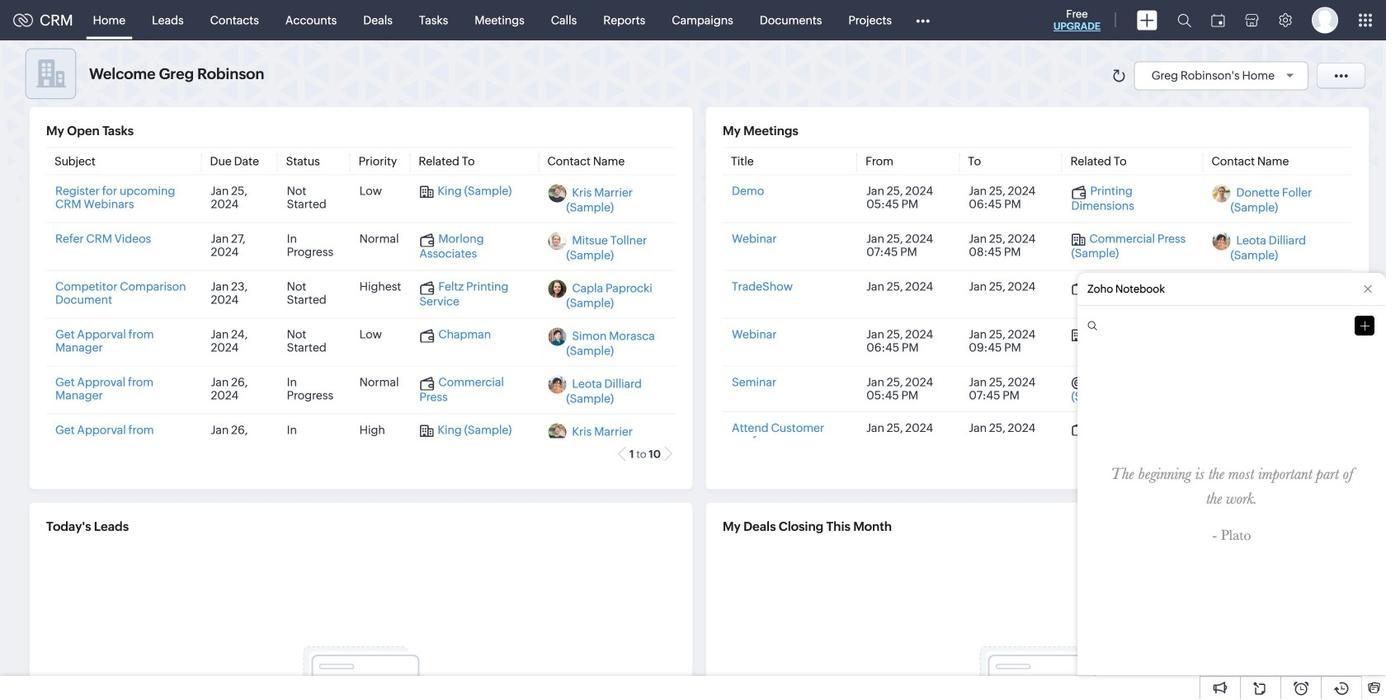 Task type: vqa. For each thing, say whether or not it's contained in the screenshot.
Kwik Kopy Printing
no



Task type: locate. For each thing, give the bounding box(es) containing it.
logo image
[[13, 14, 33, 27]]

create menu image
[[1137, 10, 1158, 30]]



Task type: describe. For each thing, give the bounding box(es) containing it.
Other Modules field
[[905, 7, 941, 33]]

search image
[[1177, 13, 1192, 27]]

calendar image
[[1211, 14, 1225, 27]]

profile element
[[1302, 0, 1348, 40]]

create menu element
[[1127, 0, 1168, 40]]

search element
[[1168, 0, 1201, 40]]

profile image
[[1312, 7, 1338, 33]]



